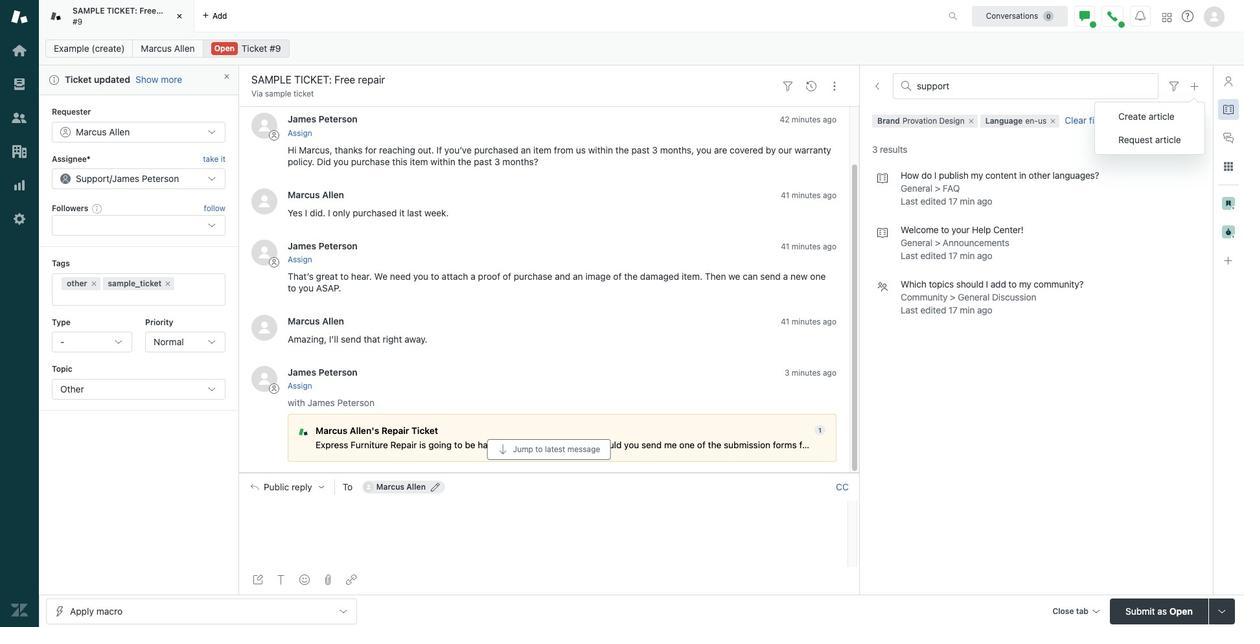 Task type: describe. For each thing, give the bounding box(es) containing it.
i'll
[[329, 334, 338, 345]]

the left submission
[[708, 440, 721, 450]]

updated
[[94, 74, 130, 85]]

edit user image
[[431, 482, 440, 492]]

normal
[[154, 336, 184, 347]]

allen up "only"
[[322, 189, 344, 200]]

4 avatar image from the top
[[251, 315, 277, 341]]

‭which topics should i add to my community?‬ community > general discussion last edited 17 min ago
[[901, 279, 1084, 316]]

open inside "secondary" element
[[214, 43, 235, 53]]

to left hear.
[[340, 271, 349, 282]]

1 vertical spatial purchased
[[353, 207, 397, 218]]

you've
[[444, 144, 472, 155]]

displays possible ticket submission types image
[[1217, 606, 1227, 617]]

james right with
[[308, 397, 335, 408]]

the left months,
[[615, 144, 629, 155]]

1 horizontal spatial us
[[1038, 116, 1047, 126]]

edited for topics
[[920, 305, 946, 316]]

marcus allen's repair ticket express furniture repair is going to be handling his armchair repair. could you send me one of the submission forms for a repair? i'm out of physical copies in the office
[[316, 426, 1008, 450]]

repair.
[[569, 440, 595, 450]]

assign for that's
[[288, 255, 312, 264]]

public
[[264, 482, 289, 492]]

remove image right design
[[967, 117, 975, 125]]

0 horizontal spatial other
[[67, 278, 87, 288]]

an inside hi marcus, thanks for reaching out. if you've purchased an item from us within the past 3 months, you are covered by our warranty policy. did you purchase this item within the past 3 months?
[[521, 144, 531, 155]]

last for ‭which topics should i add to my community?‬ community > general discussion last edited 17 min ago
[[901, 305, 918, 316]]

marcus inside marcus allen's repair ticket express furniture repair is going to be handling his armchair repair. could you send me one of the submission forms for a repair? i'm out of physical copies in the office
[[316, 426, 347, 436]]

via sample ticket
[[251, 89, 314, 98]]

conversationlabel log
[[238, 103, 1008, 473]]

‭welcome
[[901, 224, 939, 235]]

1 horizontal spatial a
[[783, 271, 788, 282]]

organizations image
[[11, 143, 28, 160]]

you down "that's"
[[299, 282, 314, 293]]

bookmarks image
[[1222, 197, 1235, 210]]

amazing,
[[288, 334, 327, 345]]

to left attach
[[431, 271, 439, 282]]

assign button for hi
[[288, 127, 312, 139]]

41 minutes ago text field for amazing, i'll send that right away.
[[781, 317, 836, 327]]

take it
[[203, 154, 225, 164]]

edited for do
[[920, 196, 946, 207]]

Subject field
[[249, 72, 774, 87]]

3 41 from the top
[[781, 317, 789, 327]]

events image
[[806, 81, 816, 91]]

express
[[316, 440, 348, 450]]

forms
[[773, 440, 797, 450]]

allen left edit user icon
[[406, 482, 426, 492]]

edited inside ‭welcome to your help center!‬ ‭general‬ > ‭announcements‬ last edited 17 min ago
[[920, 250, 946, 261]]

customers image
[[11, 109, 28, 126]]

hide composer image
[[544, 468, 554, 478]]

main element
[[0, 0, 39, 627]]

marcus allen link inside "secondary" element
[[132, 40, 203, 58]]

add inside dropdown button
[[213, 11, 227, 20]]

are
[[714, 144, 727, 155]]

close image
[[173, 10, 186, 23]]

publish
[[939, 170, 968, 181]]

back image
[[872, 81, 882, 91]]

results
[[880, 144, 907, 155]]

covered
[[730, 144, 763, 155]]

your
[[951, 224, 970, 235]]

‭how
[[901, 170, 919, 181]]

minutes for yes i did. i only purchased it last week.
[[792, 190, 821, 200]]

james peterson link for marcus,
[[288, 114, 358, 125]]

ticket for ticket updated show more
[[65, 74, 92, 85]]

me
[[664, 440, 677, 450]]

hear.
[[351, 271, 372, 282]]

menu containing create article
[[1094, 102, 1205, 155]]

i right did.
[[328, 207, 330, 218]]

create or request article image
[[1190, 81, 1200, 91]]

‭which
[[901, 279, 926, 290]]

week.
[[424, 207, 449, 218]]

‭general‬ inside the ‭how do i publish my content in other languages?‬ ‭general‬ > ‭faq‬ last edited 17 min ago
[[901, 183, 932, 194]]

did
[[317, 156, 331, 167]]

reply
[[292, 482, 312, 492]]

other inside the ‭how do i publish my content in other languages?‬ ‭general‬ > ‭faq‬ last edited 17 min ago
[[1029, 170, 1050, 181]]

right
[[383, 334, 402, 345]]

3 minutes ago
[[785, 368, 836, 378]]

41 minutes ago for week.
[[781, 190, 836, 200]]

new
[[790, 271, 808, 282]]

do
[[921, 170, 932, 181]]

in inside marcus allen's repair ticket express furniture repair is going to be handling his armchair repair. could you send me one of the submission forms for a repair? i'm out of physical copies in the office
[[959, 440, 967, 450]]

and
[[555, 271, 570, 282]]

marcus allen inside "secondary" element
[[141, 43, 195, 54]]

requester
[[52, 107, 91, 117]]

brand provation design
[[877, 116, 965, 126]]

out
[[867, 440, 880, 450]]

hi
[[288, 144, 296, 155]]

notifications image
[[1135, 11, 1146, 21]]

follow button
[[204, 203, 225, 215]]

marcus up yes
[[288, 189, 320, 200]]

marcus allen inside the requester element
[[76, 126, 130, 137]]

42
[[780, 115, 789, 125]]

‭general‬ inside ‭welcome to your help center!‬ ‭general‬ > ‭announcements‬ last edited 17 min ago
[[901, 237, 932, 248]]

reporting image
[[11, 177, 28, 194]]

sample_ticket
[[108, 278, 162, 288]]

filters
[[1089, 115, 1113, 126]]

request article menu item
[[1095, 128, 1204, 152]]

add attachment image
[[323, 575, 333, 585]]

via
[[251, 89, 263, 98]]

i right yes
[[305, 207, 307, 218]]

take it button
[[203, 153, 225, 166]]

community
[[901, 292, 948, 303]]

need
[[390, 271, 411, 282]]

assignee* element
[[52, 168, 225, 189]]

one inside that's great to hear. we need you to attach a proof of purchase and an image of the damaged item. then we can send a new one to you asap.
[[810, 271, 826, 282]]

time tracking image
[[1222, 225, 1235, 238]]

to down "that's"
[[288, 282, 296, 293]]

item.
[[682, 271, 702, 282]]

james peterson assign for marcus,
[[288, 114, 358, 138]]

brand
[[877, 116, 900, 126]]

ticket for ticket #9
[[242, 43, 267, 54]]

tab
[[1076, 606, 1089, 616]]

ticket actions image
[[829, 81, 840, 91]]

conversations
[[986, 11, 1038, 20]]

3 41 minutes ago from the top
[[781, 317, 836, 327]]

proof
[[478, 271, 500, 282]]

-
[[60, 336, 64, 347]]

last inside ‭welcome to your help center!‬ ‭general‬ > ‭announcements‬ last edited 17 min ago
[[901, 250, 918, 261]]

public reply button
[[239, 473, 334, 501]]

add inside the ‭which topics should i add to my community?‬ community > general discussion last edited 17 min ago
[[991, 279, 1006, 290]]

language
[[985, 116, 1023, 126]]

17 inside ‭welcome to your help center!‬ ‭general‬ > ‭announcements‬ last edited 17 min ago
[[949, 250, 958, 261]]

in inside the ‭how do i publish my content in other languages?‬ ‭general‬ > ‭faq‬ last edited 17 min ago
[[1019, 170, 1026, 181]]

design
[[939, 116, 965, 126]]

> inside the ‭how do i publish my content in other languages?‬ ‭general‬ > ‭faq‬ last edited 17 min ago
[[935, 183, 940, 194]]

marcus allen up amazing,
[[288, 315, 344, 327]]

> inside ‭welcome to your help center!‬ ‭general‬ > ‭announcements‬ last edited 17 min ago
[[935, 237, 940, 248]]

to
[[343, 481, 353, 492]]

it inside conversationlabel 'log'
[[399, 207, 405, 218]]

format text image
[[276, 575, 286, 585]]

3 james peterson link from the top
[[288, 367, 358, 378]]

languages?‬
[[1053, 170, 1099, 181]]

‭faq‬
[[943, 183, 960, 194]]

marcus.allen@example.com image
[[363, 482, 374, 492]]

peterson inside assignee* element
[[142, 173, 179, 184]]

0 vertical spatial within
[[588, 144, 613, 155]]

5 minutes from the top
[[792, 368, 821, 378]]

create article
[[1118, 111, 1175, 122]]

alert containing ticket updated
[[39, 65, 238, 95]]

marcus allen up did.
[[288, 189, 344, 200]]

of right the out
[[882, 440, 891, 450]]

general
[[958, 292, 990, 303]]

my inside the ‭which topics should i add to my community?‬ community > general discussion last edited 17 min ago
[[1019, 279, 1031, 290]]

‭announcements‬
[[943, 237, 1009, 248]]

cc
[[836, 481, 849, 492]]

info on adding followers image
[[92, 204, 103, 214]]

41 minutes ago text field
[[781, 190, 836, 200]]

is
[[419, 440, 426, 450]]

that's great to hear. we need you to attach a proof of purchase and an image of the damaged item. then we can send a new one to you asap.
[[288, 271, 828, 293]]

marcus right marcus.allen@example.com icon
[[376, 482, 404, 492]]

to inside marcus allen's repair ticket express furniture repair is going to be handling his armchair repair. could you send me one of the submission forms for a repair? i'm out of physical copies in the office
[[454, 440, 462, 450]]

remove image left sample_ticket
[[90, 280, 98, 288]]

tab containing sample ticket: free repair
[[39, 0, 194, 32]]

purchased inside hi marcus, thanks for reaching out. if you've purchased an item from us within the past 3 months, you are covered by our warranty policy. did you purchase this item within the past 3 months?
[[474, 144, 518, 155]]

us inside hi marcus, thanks for reaching out. if you've purchased an item from us within the past 3 months, you are covered by our warranty policy. did you purchase this item within the past 3 months?
[[576, 144, 586, 155]]

for inside hi marcus, thanks for reaching out. if you've purchased an item from us within the past 3 months, you are covered by our warranty policy. did you purchase this item within the past 3 months?
[[365, 144, 377, 155]]

discussion
[[992, 292, 1036, 303]]

17 for i
[[949, 196, 958, 207]]

1 horizontal spatial open
[[1169, 605, 1193, 617]]

the left the office
[[969, 440, 982, 450]]

1 horizontal spatial past
[[631, 144, 650, 155]]

of right image
[[613, 271, 622, 282]]

ticket inside marcus allen's repair ticket express furniture repair is going to be handling his armchair repair. could you send me one of the submission forms for a repair? i'm out of physical copies in the office
[[411, 426, 438, 436]]

41 minutes ago for attach
[[781, 241, 836, 251]]

example (create)
[[54, 43, 125, 54]]

clear filters link
[[1062, 115, 1115, 128]]

you right need
[[413, 271, 428, 282]]

0 horizontal spatial filter image
[[783, 81, 793, 91]]

my inside the ‭how do i publish my content in other languages?‬ ‭general‬ > ‭faq‬ last edited 17 min ago
[[971, 170, 983, 181]]

- button
[[52, 332, 132, 353]]

min inside ‭welcome to your help center!‬ ‭general‬ > ‭announcements‬ last edited 17 min ago
[[960, 250, 975, 261]]

zendesk products image
[[1162, 13, 1171, 22]]

you down thanks
[[333, 156, 349, 167]]

ticket #9
[[242, 43, 281, 54]]

allen's
[[350, 426, 379, 436]]

out.
[[418, 144, 434, 155]]

requester element
[[52, 122, 225, 142]]

> inside the ‭which topics should i add to my community?‬ community > general discussion last edited 17 min ago
[[950, 292, 955, 303]]

close ticket collision notification image
[[223, 72, 231, 80]]

ticket updated show more
[[65, 74, 182, 85]]

content
[[985, 170, 1017, 181]]

assignee*
[[52, 154, 90, 164]]

request
[[1118, 134, 1153, 145]]

sample ticket: free repair #9
[[73, 6, 181, 26]]

3 minutes ago text field
[[785, 368, 836, 378]]

did.
[[310, 207, 325, 218]]

knowledge image
[[1223, 104, 1234, 115]]

yes i did. i only purchased it last week.
[[288, 207, 449, 218]]

for inside marcus allen's repair ticket express furniture repair is going to be handling his armchair repair. could you send me one of the submission forms for a repair? i'm out of physical copies in the office
[[799, 440, 811, 450]]

button displays agent's chat status as online. image
[[1079, 11, 1090, 21]]

1 vertical spatial within
[[431, 156, 455, 167]]



Task type: vqa. For each thing, say whether or not it's contained in the screenshot.
image
yes



Task type: locate. For each thing, give the bounding box(es) containing it.
1 horizontal spatial item
[[533, 144, 551, 155]]

41 minutes ago text field for that's great to hear. we need you to attach a proof of purchase and an image of the damaged item. then we can send a new one to you asap.
[[781, 241, 836, 251]]

None field
[[917, 80, 1150, 92]]

of right the "proof"
[[503, 271, 511, 282]]

normal button
[[145, 332, 225, 353]]

0 vertical spatial last
[[901, 196, 918, 207]]

1 assign button from the top
[[288, 127, 312, 139]]

marcus allen up more
[[141, 43, 195, 54]]

minutes right the 42
[[792, 115, 821, 125]]

james for 42 minutes ago
[[288, 114, 316, 125]]

reaching
[[379, 144, 415, 155]]

min inside the ‭which topics should i add to my community?‬ community > general discussion last edited 17 min ago
[[960, 305, 975, 316]]

17 for should
[[949, 305, 958, 316]]

it
[[221, 154, 225, 164], [399, 207, 405, 218]]

james peterson assign for great
[[288, 240, 358, 264]]

assign for hi
[[288, 128, 312, 138]]

minutes for hi marcus, thanks for reaching out. if you've purchased an item from us within the past 3 months, you are covered by our warranty policy. did you purchase this item within the past 3 months?
[[792, 115, 821, 125]]

marcus inside "secondary" element
[[141, 43, 172, 54]]

1 vertical spatial min
[[960, 250, 975, 261]]

edited down ‭faq‬
[[920, 196, 946, 207]]

his
[[516, 440, 528, 450]]

create article menu item
[[1095, 105, 1204, 128]]

0 vertical spatial item
[[533, 144, 551, 155]]

ago inside the ‭how do i publish my content in other languages?‬ ‭general‬ > ‭faq‬ last edited 17 min ago
[[977, 196, 992, 207]]

peterson for 41
[[319, 240, 358, 251]]

jump
[[513, 444, 533, 454]]

filter image left create or request article image
[[1169, 81, 1179, 91]]

‭general‬
[[901, 183, 932, 194], [901, 237, 932, 248]]

minutes for that's great to hear. we need you to attach a proof of purchase and an image of the damaged item. then we can send a new one to you asap.
[[792, 241, 821, 251]]

with
[[288, 397, 305, 408]]

2 vertical spatial assign
[[288, 381, 312, 391]]

2 ‭general‬ from the top
[[901, 237, 932, 248]]

you right could
[[624, 440, 639, 450]]

0 vertical spatial one
[[810, 271, 826, 282]]

1 vertical spatial other
[[67, 278, 87, 288]]

2 james peterson assign from the top
[[288, 240, 358, 264]]

3 17 from the top
[[949, 305, 958, 316]]

other down "tags"
[[67, 278, 87, 288]]

remove image right sample_ticket
[[164, 280, 172, 288]]

allen up "i'll"
[[322, 315, 344, 327]]

41 minutes ago text field up new
[[781, 241, 836, 251]]

it right take
[[221, 154, 225, 164]]

marcus allen link for yes
[[288, 189, 344, 200]]

james peterson assign up great
[[288, 240, 358, 264]]

1 last from the top
[[901, 196, 918, 207]]

1 horizontal spatial filter image
[[1169, 81, 1179, 91]]

example
[[54, 43, 89, 54]]

insert emojis image
[[299, 575, 310, 585]]

1 41 minutes ago from the top
[[781, 190, 836, 200]]

apps image
[[1223, 161, 1234, 172]]

1 vertical spatial add
[[991, 279, 1006, 290]]

zendesk image
[[11, 602, 28, 619]]

1 vertical spatial 41
[[781, 241, 789, 251]]

marcus inside the requester element
[[76, 126, 107, 137]]

41 minutes ago text field down new
[[781, 317, 836, 327]]

1 vertical spatial assign button
[[288, 254, 312, 266]]

i'm
[[851, 440, 864, 450]]

1 horizontal spatial purchase
[[514, 271, 552, 282]]

add
[[213, 11, 227, 20], [991, 279, 1006, 290]]

ticket up the is
[[411, 426, 438, 436]]

0 vertical spatial min
[[960, 196, 975, 207]]

follow
[[204, 204, 225, 213]]

as
[[1157, 605, 1167, 617]]

one right new
[[810, 271, 826, 282]]

then
[[705, 271, 726, 282]]

clear filters
[[1065, 115, 1113, 126]]

ago
[[823, 115, 836, 125], [823, 190, 836, 200], [977, 196, 992, 207], [823, 241, 836, 251], [977, 250, 992, 261], [977, 305, 992, 316], [823, 317, 836, 327], [823, 368, 836, 378]]

minutes up 1
[[792, 368, 821, 378]]

2 vertical spatial assign button
[[288, 380, 312, 392]]

a left new
[[783, 271, 788, 282]]

2 vertical spatial edited
[[920, 305, 946, 316]]

0 vertical spatial 41 minutes ago
[[781, 190, 836, 200]]

0 vertical spatial purchase
[[351, 156, 390, 167]]

marcus allen link for amazing,
[[288, 315, 344, 327]]

asap.
[[316, 282, 341, 293]]

2 horizontal spatial a
[[813, 440, 818, 450]]

2 vertical spatial 17
[[949, 305, 958, 316]]

minutes down new
[[792, 317, 821, 327]]

language en-us
[[985, 116, 1047, 126]]

only
[[333, 207, 350, 218]]

menu
[[1094, 102, 1205, 155]]

0 vertical spatial >
[[935, 183, 940, 194]]

1 horizontal spatial #9
[[270, 43, 281, 54]]

filter image left events icon
[[783, 81, 793, 91]]

assign button up hi on the left top of the page
[[288, 127, 312, 139]]

allen down close image
[[174, 43, 195, 54]]

james peterson assign up with james peterson
[[288, 367, 358, 391]]

james for 3 minutes ago
[[288, 367, 316, 378]]

purchased up months?
[[474, 144, 518, 155]]

1 horizontal spatial one
[[810, 271, 826, 282]]

0 vertical spatial edited
[[920, 196, 946, 207]]

that
[[364, 334, 380, 345]]

send inside marcus allen's repair ticket express furniture repair is going to be handling his armchair repair. could you send me one of the submission forms for a repair? i'm out of physical copies in the office
[[641, 440, 662, 450]]

0 horizontal spatial send
[[341, 334, 361, 345]]

1 17 from the top
[[949, 196, 958, 207]]

edited inside the ‭how do i publish my content in other languages?‬ ‭general‬ > ‭faq‬ last edited 17 min ago
[[920, 196, 946, 207]]

>
[[935, 183, 940, 194], [935, 237, 940, 248], [950, 292, 955, 303]]

0 horizontal spatial for
[[365, 144, 377, 155]]

other
[[1029, 170, 1050, 181], [67, 278, 87, 288]]

you inside marcus allen's repair ticket express furniture repair is going to be handling his armchair repair. could you send me one of the submission forms for a repair? i'm out of physical copies in the office
[[624, 440, 639, 450]]

a inside marcus allen's repair ticket express furniture repair is going to be handling his armchair repair. could you send me one of the submission forms for a repair? i'm out of physical copies in the office
[[813, 440, 818, 450]]

purchase inside hi marcus, thanks for reaching out. if you've purchased an item from us within the past 3 months, you are covered by our warranty policy. did you purchase this item within the past 3 months?
[[351, 156, 390, 167]]

1 vertical spatial for
[[799, 440, 811, 450]]

1 ‭general‬ from the top
[[901, 183, 932, 194]]

i right the do
[[934, 170, 936, 181]]

en-
[[1025, 116, 1038, 126]]

0 horizontal spatial add
[[213, 11, 227, 20]]

0 horizontal spatial past
[[474, 156, 492, 167]]

marcus up amazing,
[[288, 315, 320, 327]]

close tab button
[[1047, 598, 1105, 626]]

provation
[[903, 116, 937, 126]]

admin image
[[11, 211, 28, 227]]

0 vertical spatial open
[[214, 43, 235, 53]]

2 vertical spatial 41 minutes ago
[[781, 317, 836, 327]]

2 vertical spatial >
[[950, 292, 955, 303]]

min down general
[[960, 305, 975, 316]]

james for 41 minutes ago
[[288, 240, 316, 251]]

1 vertical spatial one
[[679, 440, 695, 450]]

2 vertical spatial last
[[901, 305, 918, 316]]

> down ‭welcome
[[935, 237, 940, 248]]

to left be at the bottom left of the page
[[454, 440, 462, 450]]

filter image
[[783, 81, 793, 91], [1169, 81, 1179, 91]]

an inside that's great to hear. we need you to attach a proof of purchase and an image of the damaged item. then we can send a new one to you asap.
[[573, 271, 583, 282]]

1 vertical spatial repair
[[390, 440, 417, 450]]

for right the forms
[[799, 440, 811, 450]]

avatar image for 3 minutes ago
[[251, 366, 277, 392]]

sample
[[73, 6, 105, 16]]

remove image right en-
[[1049, 117, 1057, 125]]

1 horizontal spatial it
[[399, 207, 405, 218]]

2 avatar image from the top
[[251, 188, 277, 214]]

0 vertical spatial 41
[[781, 190, 789, 200]]

1 vertical spatial it
[[399, 207, 405, 218]]

17 down ‭faq‬
[[949, 196, 958, 207]]

one inside marcus allen's repair ticket express furniture repair is going to be handling his armchair repair. could you send me one of the submission forms for a repair? i'm out of physical copies in the office
[[679, 440, 695, 450]]

us right 'from'
[[576, 144, 586, 155]]

secondary element
[[39, 36, 1244, 62]]

0 vertical spatial repair
[[381, 426, 409, 436]]

2 horizontal spatial send
[[760, 271, 781, 282]]

2 minutes from the top
[[792, 190, 821, 200]]

assign button
[[288, 127, 312, 139], [288, 254, 312, 266], [288, 380, 312, 392]]

1 vertical spatial #9
[[270, 43, 281, 54]]

an right and
[[573, 271, 583, 282]]

1 vertical spatial item
[[410, 156, 428, 167]]

2 41 from the top
[[781, 241, 789, 251]]

office
[[985, 440, 1008, 450]]

2 17 from the top
[[949, 250, 958, 261]]

remove image
[[967, 117, 975, 125], [1049, 117, 1057, 125], [90, 280, 98, 288], [164, 280, 172, 288]]

3 edited from the top
[[920, 305, 946, 316]]

0 vertical spatial an
[[521, 144, 531, 155]]

1
[[818, 426, 822, 434]]

it inside button
[[221, 154, 225, 164]]

2 james peterson link from the top
[[288, 240, 358, 251]]

example (create) button
[[45, 40, 133, 58]]

peterson for 42
[[319, 114, 358, 125]]

1 vertical spatial open
[[1169, 605, 1193, 617]]

should
[[956, 279, 984, 290]]

get help image
[[1182, 10, 1193, 22]]

close
[[1052, 606, 1074, 616]]

ago inside ‭welcome to your help center!‬ ‭general‬ > ‭announcements‬ last edited 17 min ago
[[977, 250, 992, 261]]

1 vertical spatial article
[[1155, 134, 1181, 145]]

0 horizontal spatial an
[[521, 144, 531, 155]]

41 for attach
[[781, 241, 789, 251]]

last inside the ‭which topics should i add to my community?‬ community > general discussion last edited 17 min ago
[[901, 305, 918, 316]]

submit as open
[[1125, 605, 1193, 617]]

alert
[[39, 65, 238, 95]]

1 horizontal spatial send
[[641, 440, 662, 450]]

repair up the furniture
[[381, 426, 409, 436]]

take
[[203, 154, 219, 164]]

image
[[585, 271, 611, 282]]

peterson up with james peterson
[[319, 367, 358, 378]]

within down if
[[431, 156, 455, 167]]

last for ‭how do i publish my content in other languages?‬ ‭general‬ > ‭faq‬ last edited 17 min ago
[[901, 196, 918, 207]]

41 minutes ago text field
[[781, 241, 836, 251], [781, 317, 836, 327]]

it left last
[[399, 207, 405, 218]]

to inside button
[[535, 444, 543, 454]]

1 min from the top
[[960, 196, 975, 207]]

1 vertical spatial >
[[935, 237, 940, 248]]

minutes down warranty
[[792, 190, 821, 200]]

marcus down 'requester'
[[76, 126, 107, 137]]

center!‬
[[993, 224, 1024, 235]]

1 vertical spatial send
[[341, 334, 361, 345]]

could
[[597, 440, 622, 450]]

from
[[554, 144, 573, 155]]

handling
[[478, 440, 513, 450]]

1 41 from the top
[[781, 190, 789, 200]]

repair
[[158, 6, 181, 16]]

peterson up great
[[319, 240, 358, 251]]

edited
[[920, 196, 946, 207], [920, 250, 946, 261], [920, 305, 946, 316]]

james peterson link up with james peterson
[[288, 367, 358, 378]]

for
[[365, 144, 377, 155], [799, 440, 811, 450]]

assign up "that's"
[[288, 255, 312, 264]]

last inside the ‭how do i publish my content in other languages?‬ ‭general‬ > ‭faq‬ last edited 17 min ago
[[901, 196, 918, 207]]

minutes for amazing, i'll send that right away.
[[792, 317, 821, 327]]

0 vertical spatial #9
[[73, 17, 82, 26]]

1 horizontal spatial my
[[1019, 279, 1031, 290]]

views image
[[11, 76, 28, 93]]

2 41 minutes ago from the top
[[781, 241, 836, 251]]

purchase inside that's great to hear. we need you to attach a proof of purchase and an image of the damaged item. then we can send a new one to you asap.
[[514, 271, 552, 282]]

followers element
[[52, 215, 225, 236]]

1 vertical spatial purchase
[[514, 271, 552, 282]]

marcus allen down 'requester'
[[76, 126, 130, 137]]

0 horizontal spatial open
[[214, 43, 235, 53]]

one
[[810, 271, 826, 282], [679, 440, 695, 450]]

item down "out."
[[410, 156, 428, 167]]

you left "are"
[[696, 144, 712, 155]]

2 41 minutes ago text field from the top
[[781, 317, 836, 327]]

2 assign button from the top
[[288, 254, 312, 266]]

zendesk support image
[[11, 8, 28, 25]]

tabs tab list
[[39, 0, 935, 32]]

an up months?
[[521, 144, 531, 155]]

1 horizontal spatial in
[[1019, 170, 1026, 181]]

0 horizontal spatial one
[[679, 440, 695, 450]]

1 minutes from the top
[[792, 115, 821, 125]]

purchased right "only"
[[353, 207, 397, 218]]

assign button for that's
[[288, 254, 312, 266]]

marcus up express
[[316, 426, 347, 436]]

1 horizontal spatial purchased
[[474, 144, 518, 155]]

2 vertical spatial marcus allen link
[[288, 315, 344, 327]]

‭general‬ down ‭how
[[901, 183, 932, 194]]

0 vertical spatial marcus allen link
[[132, 40, 203, 58]]

article for create article
[[1149, 111, 1175, 122]]

marcus allen link up amazing,
[[288, 315, 344, 327]]

> down topics at the right top of the page
[[950, 292, 955, 303]]

i inside the ‭which topics should i add to my community?‬ community > general discussion last edited 17 min ago
[[986, 279, 988, 290]]

repair?
[[820, 440, 849, 450]]

copies
[[929, 440, 957, 450]]

i inside the ‭how do i publish my content in other languages?‬ ‭general‬ > ‭faq‬ last edited 17 min ago
[[934, 170, 936, 181]]

0 vertical spatial james peterson link
[[288, 114, 358, 125]]

/
[[109, 173, 112, 184]]

1 vertical spatial past
[[474, 156, 492, 167]]

in right content
[[1019, 170, 1026, 181]]

clear
[[1065, 115, 1087, 126]]

5 avatar image from the top
[[251, 366, 277, 392]]

show
[[135, 74, 158, 85]]

4 minutes from the top
[[792, 317, 821, 327]]

3 james peterson assign from the top
[[288, 367, 358, 391]]

purchase down thanks
[[351, 156, 390, 167]]

2 min from the top
[[960, 250, 975, 261]]

by
[[766, 144, 776, 155]]

1 james peterson link from the top
[[288, 114, 358, 125]]

(create)
[[92, 43, 125, 54]]

1 horizontal spatial other
[[1029, 170, 1050, 181]]

my up discussion on the right of the page
[[1019, 279, 1031, 290]]

min inside the ‭how do i publish my content in other languages?‬ ‭general‬ > ‭faq‬ last edited 17 min ago
[[960, 196, 975, 207]]

1 vertical spatial james peterson link
[[288, 240, 358, 251]]

41 down our on the right top
[[781, 190, 789, 200]]

with james peterson
[[288, 397, 375, 408]]

17 inside the ‭which topics should i add to my community?‬ community > general discussion last edited 17 min ago
[[949, 305, 958, 316]]

2 vertical spatial min
[[960, 305, 975, 316]]

0 vertical spatial article
[[1149, 111, 1175, 122]]

ticket inside "secondary" element
[[242, 43, 267, 54]]

open up the close ticket collision notification image
[[214, 43, 235, 53]]

ago inside the ‭which topics should i add to my community?‬ community > general discussion last edited 17 min ago
[[977, 305, 992, 316]]

1 vertical spatial ticket
[[65, 74, 92, 85]]

to inside ‭welcome to your help center!‬ ‭general‬ > ‭announcements‬ last edited 17 min ago
[[941, 224, 949, 235]]

2 vertical spatial james peterson link
[[288, 367, 358, 378]]

min for i
[[960, 305, 975, 316]]

ticket
[[242, 43, 267, 54], [65, 74, 92, 85], [411, 426, 438, 436]]

0 horizontal spatial a
[[471, 271, 475, 282]]

add button
[[194, 0, 235, 32]]

3 assign button from the top
[[288, 380, 312, 392]]

edited inside the ‭which topics should i add to my community?‬ community > general discussion last edited 17 min ago
[[920, 305, 946, 316]]

42 minutes ago text field
[[780, 115, 836, 125]]

0 vertical spatial other
[[1029, 170, 1050, 181]]

i
[[934, 170, 936, 181], [305, 207, 307, 218], [328, 207, 330, 218], [986, 279, 988, 290]]

james up with
[[288, 367, 316, 378]]

past left months?
[[474, 156, 492, 167]]

2 horizontal spatial ticket
[[411, 426, 438, 436]]

james inside assignee* element
[[112, 173, 139, 184]]

article for request article
[[1155, 134, 1181, 145]]

in
[[1019, 170, 1026, 181], [959, 440, 967, 450]]

customer context image
[[1223, 76, 1234, 86]]

#9
[[73, 17, 82, 26], [270, 43, 281, 54]]

1 vertical spatial ‭general‬
[[901, 237, 932, 248]]

get started image
[[11, 42, 28, 59]]

1 vertical spatial 41 minutes ago text field
[[781, 317, 836, 327]]

topics
[[929, 279, 954, 290]]

0 horizontal spatial within
[[431, 156, 455, 167]]

submit
[[1125, 605, 1155, 617]]

away.
[[404, 334, 427, 345]]

followers
[[52, 203, 88, 213]]

1 vertical spatial an
[[573, 271, 583, 282]]

0 horizontal spatial my
[[971, 170, 983, 181]]

1 41 minutes ago text field from the top
[[781, 241, 836, 251]]

within right 'from'
[[588, 144, 613, 155]]

marcus allen link up more
[[132, 40, 203, 58]]

past left months,
[[631, 144, 650, 155]]

41 minutes ago down new
[[781, 317, 836, 327]]

james peterson link up marcus,
[[288, 114, 358, 125]]

0 vertical spatial ‭general‬
[[901, 183, 932, 194]]

conversations button
[[972, 6, 1068, 26]]

marcus allen right marcus.allen@example.com icon
[[376, 482, 426, 492]]

peterson up allen's
[[337, 397, 375, 408]]

add up discussion on the right of the page
[[991, 279, 1006, 290]]

to inside the ‭which topics should i add to my community?‬ community > general discussion last edited 17 min ago
[[1008, 279, 1017, 290]]

we
[[728, 271, 740, 282]]

peterson right the / in the left of the page
[[142, 173, 179, 184]]

1 james peterson assign from the top
[[288, 114, 358, 138]]

type
[[52, 317, 71, 327]]

3 assign from the top
[[288, 381, 312, 391]]

minutes up new
[[792, 241, 821, 251]]

to
[[941, 224, 949, 235], [340, 271, 349, 282], [431, 271, 439, 282], [1008, 279, 1017, 290], [288, 282, 296, 293], [454, 440, 462, 450], [535, 444, 543, 454]]

0 vertical spatial 41 minutes ago text field
[[781, 241, 836, 251]]

assign button up "that's"
[[288, 254, 312, 266]]

the down "you've"
[[458, 156, 471, 167]]

topic
[[52, 364, 72, 374]]

> left ‭faq‬
[[935, 183, 940, 194]]

2 last from the top
[[901, 250, 918, 261]]

other left 'languages?‬'
[[1029, 170, 1050, 181]]

0 vertical spatial us
[[1038, 116, 1047, 126]]

2 vertical spatial ticket
[[411, 426, 438, 436]]

hi marcus, thanks for reaching out. if you've purchased an item from us within the past 3 months, you are covered by our warranty policy. did you purchase this item within the past 3 months?
[[288, 144, 834, 167]]

jump to latest message button
[[487, 439, 611, 460]]

my right publish in the right top of the page
[[971, 170, 983, 181]]

article up request article
[[1149, 111, 1175, 122]]

0 vertical spatial add
[[213, 11, 227, 20]]

us left clear
[[1038, 116, 1047, 126]]

0 vertical spatial send
[[760, 271, 781, 282]]

assign button up with
[[288, 380, 312, 392]]

send right can
[[760, 271, 781, 282]]

41 minutes ago down warranty
[[781, 190, 836, 200]]

tab
[[39, 0, 194, 32]]

3 min from the top
[[960, 305, 975, 316]]

1 horizontal spatial ticket
[[242, 43, 267, 54]]

0 horizontal spatial in
[[959, 440, 967, 450]]

0 vertical spatial past
[[631, 144, 650, 155]]

the inside that's great to hear. we need you to attach a proof of purchase and an image of the damaged item. then we can send a new one to you asap.
[[624, 271, 638, 282]]

3 minutes from the top
[[792, 241, 821, 251]]

peterson for 3
[[319, 367, 358, 378]]

min for publish
[[960, 196, 975, 207]]

physical
[[893, 440, 927, 450]]

within
[[588, 144, 613, 155], [431, 156, 455, 167]]

avatar image for 41 minutes ago
[[251, 240, 277, 265]]

purchase left and
[[514, 271, 552, 282]]

ticket:
[[107, 6, 137, 16]]

allen inside the requester element
[[109, 126, 130, 137]]

james peterson link for great
[[288, 240, 358, 251]]

a left the "proof"
[[471, 271, 475, 282]]

3 avatar image from the top
[[251, 240, 277, 265]]

1 assign from the top
[[288, 128, 312, 138]]

to left your
[[941, 224, 949, 235]]

of right me
[[697, 440, 706, 450]]

ticket inside ticket updated show more
[[65, 74, 92, 85]]

going
[[428, 440, 452, 450]]

#9 inside sample ticket: free repair #9
[[73, 17, 82, 26]]

if
[[436, 144, 442, 155]]

policy.
[[288, 156, 314, 167]]

sample
[[265, 89, 291, 98]]

ticket down "example"
[[65, 74, 92, 85]]

marcus up show more "button"
[[141, 43, 172, 54]]

2 assign from the top
[[288, 255, 312, 264]]

draft mode image
[[253, 575, 263, 585]]

1 vertical spatial last
[[901, 250, 918, 261]]

add link (cmd k) image
[[346, 575, 356, 585]]

1 vertical spatial marcus allen link
[[288, 189, 344, 200]]

#9 up sample
[[270, 43, 281, 54]]

avatar image
[[251, 113, 277, 139], [251, 188, 277, 214], [251, 240, 277, 265], [251, 315, 277, 341], [251, 366, 277, 392]]

2 edited from the top
[[920, 250, 946, 261]]

send inside that's great to hear. we need you to attach a proof of purchase and an image of the damaged item. then we can send a new one to you asap.
[[760, 271, 781, 282]]

community?‬
[[1034, 279, 1084, 290]]

topic element
[[52, 379, 225, 400]]

0 vertical spatial assign
[[288, 128, 312, 138]]

1 edited from the top
[[920, 196, 946, 207]]

1 vertical spatial assign
[[288, 255, 312, 264]]

1 horizontal spatial an
[[573, 271, 583, 282]]

furniture
[[351, 440, 388, 450]]

this
[[392, 156, 407, 167]]

james right the support
[[112, 173, 139, 184]]

17 inside the ‭how do i publish my content in other languages?‬ ‭general‬ > ‭faq‬ last edited 17 min ago
[[949, 196, 958, 207]]

avatar image for 42 minutes ago
[[251, 113, 277, 139]]

3 results
[[872, 144, 907, 155]]

damaged
[[640, 271, 679, 282]]

0 horizontal spatial it
[[221, 154, 225, 164]]

3 last from the top
[[901, 305, 918, 316]]

0 vertical spatial james peterson assign
[[288, 114, 358, 138]]

support
[[76, 173, 109, 184]]

0 horizontal spatial us
[[576, 144, 586, 155]]

apply
[[70, 605, 94, 617]]

1 avatar image from the top
[[251, 113, 277, 139]]

#9 inside "secondary" element
[[270, 43, 281, 54]]

1 vertical spatial edited
[[920, 250, 946, 261]]

41 for week.
[[781, 190, 789, 200]]

‭general‬ down ‭welcome
[[901, 237, 932, 248]]

allen inside "secondary" element
[[174, 43, 195, 54]]

1 horizontal spatial add
[[991, 279, 1006, 290]]



